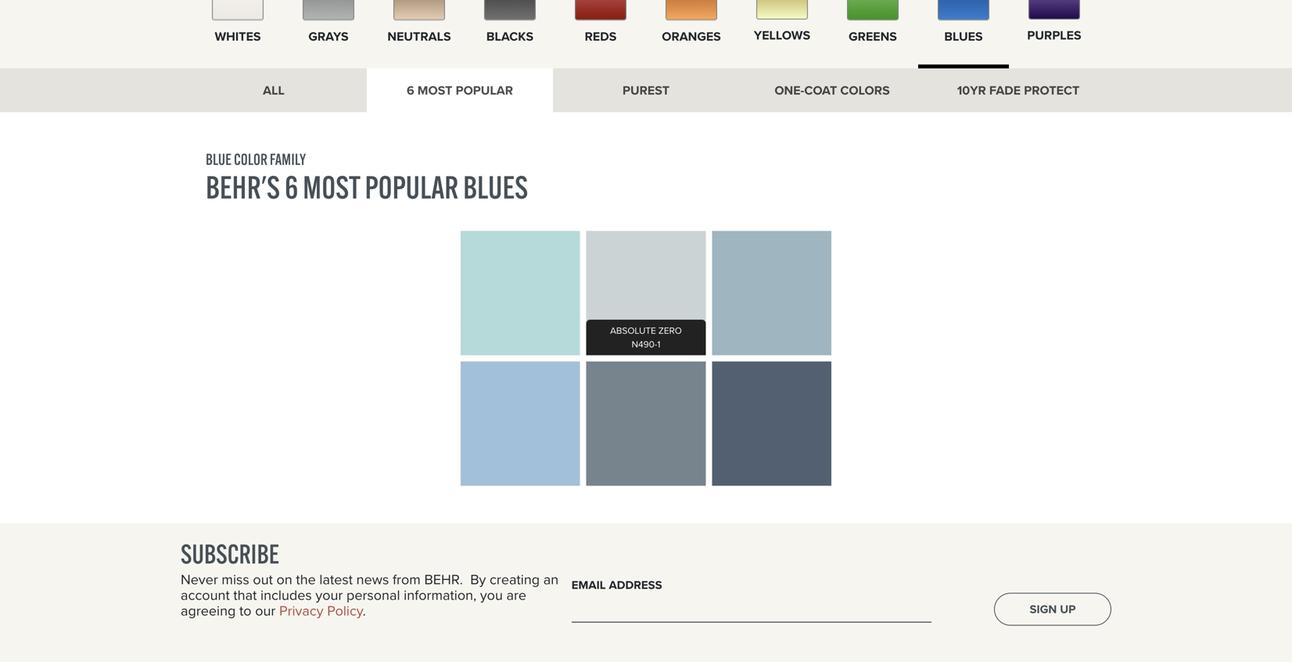 Task type: locate. For each thing, give the bounding box(es) containing it.
grays
[[309, 27, 349, 46]]

10yr
[[958, 81, 987, 100]]

0 vertical spatial 6
[[407, 81, 414, 100]]

whites
[[215, 27, 261, 46]]

greens
[[849, 27, 897, 46]]

purples
[[1028, 26, 1082, 45]]

6
[[407, 81, 414, 100], [285, 168, 298, 207]]

.
[[363, 601, 366, 622]]

1 vertical spatial 6
[[285, 168, 298, 207]]

by
[[470, 570, 486, 590]]

one-
[[775, 81, 805, 100]]

are
[[507, 585, 527, 606]]

email address
[[572, 577, 663, 594]]

coat
[[805, 81, 838, 100]]

red image
[[575, 0, 627, 21]]

never
[[181, 570, 218, 590]]

account
[[181, 585, 230, 606]]

Email Address email field
[[572, 600, 932, 623]]

neutrals
[[388, 27, 451, 46]]

subscribe
[[181, 538, 279, 571]]

popular
[[456, 81, 513, 100]]

email
[[572, 577, 606, 594]]

0 horizontal spatial 6
[[285, 168, 298, 207]]

1
[[658, 338, 661, 351]]

to
[[239, 601, 252, 622]]

yellow image
[[757, 0, 808, 20]]

color
[[234, 149, 268, 169]]

6 inside blue color family behr's 6 most popular blues
[[285, 168, 298, 207]]

1 horizontal spatial 6
[[407, 81, 414, 100]]

miss
[[222, 570, 249, 590]]

gray image
[[303, 0, 354, 21]]

blues
[[463, 168, 528, 207]]

blues
[[945, 27, 983, 46]]

colors
[[841, 81, 890, 100]]

popular
[[365, 168, 459, 207]]

privacy policy .
[[279, 601, 366, 622]]

most
[[303, 168, 360, 207]]

address
[[609, 577, 663, 594]]

absolute zero n490-1
[[610, 324, 682, 351]]

black image
[[484, 0, 536, 21]]

one-coat colors
[[775, 81, 890, 100]]

from
[[393, 570, 421, 590]]

creating
[[490, 570, 540, 590]]

an
[[544, 570, 559, 590]]

latest
[[320, 570, 353, 590]]

n490-
[[632, 338, 658, 351]]



Task type: vqa. For each thing, say whether or not it's contained in the screenshot.
Up
yes



Task type: describe. For each thing, give the bounding box(es) containing it.
oranges
[[662, 27, 721, 46]]

personal
[[347, 585, 400, 606]]

out
[[253, 570, 273, 590]]

purple image
[[1029, 0, 1081, 20]]

that
[[233, 585, 257, 606]]

zero
[[659, 324, 682, 338]]

orange image
[[666, 0, 718, 21]]

sign up
[[1030, 601, 1076, 618]]

the
[[296, 570, 316, 590]]

news
[[357, 570, 389, 590]]

includes
[[261, 585, 312, 606]]

policy
[[327, 601, 363, 622]]

sign up button
[[995, 594, 1112, 626]]

most
[[418, 81, 453, 100]]

blacks
[[487, 27, 534, 46]]

family
[[270, 149, 306, 169]]

blue image
[[938, 0, 990, 21]]

fade
[[990, 81, 1021, 100]]

never miss out on the latest news from behr.  by creating an account that includes your personal information, you are agreeing to our
[[181, 570, 559, 622]]

6 most popular
[[407, 81, 513, 100]]

neutral image
[[394, 0, 445, 21]]

blue color family behr's 6 most popular blues
[[206, 149, 528, 207]]

information,
[[404, 585, 477, 606]]

protect
[[1024, 81, 1080, 100]]

up
[[1060, 601, 1076, 618]]

reds
[[585, 27, 617, 46]]

you
[[480, 585, 503, 606]]

our
[[255, 601, 276, 622]]

yellows
[[754, 26, 811, 45]]

agreeing
[[181, 601, 236, 622]]

privacy
[[279, 601, 324, 622]]

green image
[[847, 0, 899, 21]]

sign
[[1030, 601, 1057, 618]]

white image
[[212, 0, 264, 21]]

privacy policy link
[[279, 601, 363, 622]]

behr's
[[206, 168, 280, 207]]

absolute
[[610, 324, 656, 338]]

10yr fade protect
[[958, 81, 1080, 100]]

blue
[[206, 149, 232, 169]]

on
[[277, 570, 292, 590]]

your
[[316, 585, 343, 606]]

purest
[[623, 81, 670, 100]]

all
[[263, 81, 285, 100]]



